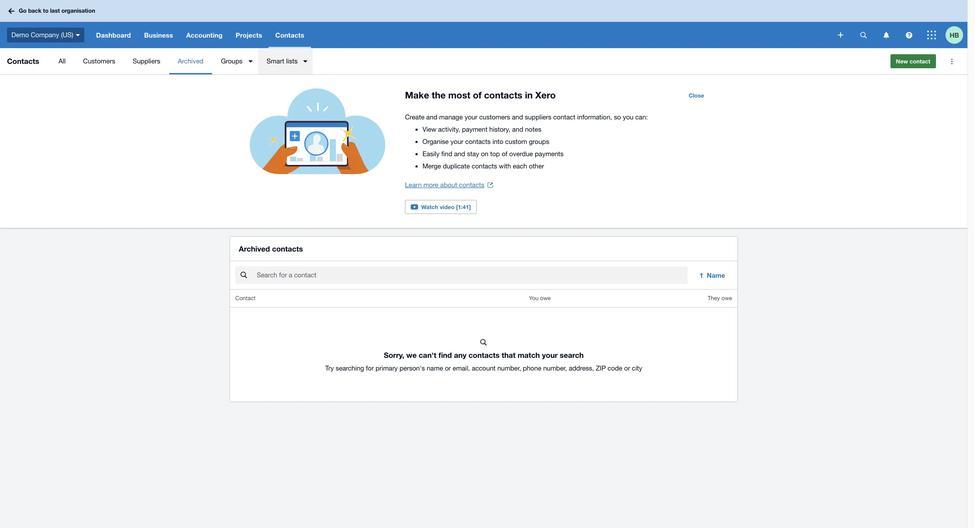 Task type: locate. For each thing, give the bounding box(es) containing it.
in
[[525, 90, 533, 101]]

0 horizontal spatial owe
[[540, 295, 551, 302]]

0 vertical spatial contact
[[910, 58, 931, 65]]

and up the duplicate at the left
[[454, 150, 465, 158]]

groups button
[[212, 48, 258, 74]]

all button
[[50, 48, 74, 74]]

number,
[[498, 365, 521, 372], [543, 365, 567, 372]]

find
[[442, 150, 452, 158], [439, 351, 452, 360]]

your right match
[[542, 351, 558, 360]]

1 vertical spatial of
[[502, 150, 508, 158]]

actions menu image
[[943, 53, 961, 70]]

your inside contact list table element
[[542, 351, 558, 360]]

payment
[[462, 126, 488, 133]]

0 horizontal spatial svg image
[[76, 34, 80, 36]]

archived inside archived button
[[178, 57, 204, 65]]

contact right new
[[910, 58, 931, 65]]

name button
[[693, 267, 732, 284]]

0 vertical spatial archived
[[178, 57, 204, 65]]

company
[[31, 31, 59, 38]]

of
[[473, 90, 482, 101], [502, 150, 508, 158]]

most
[[448, 90, 471, 101]]

1 number, from the left
[[498, 365, 521, 372]]

customers
[[83, 57, 115, 65]]

more
[[424, 181, 439, 189]]

1 or from the left
[[445, 365, 451, 372]]

zip
[[596, 365, 606, 372]]

0 horizontal spatial contact
[[554, 113, 576, 121]]

number, down "that"
[[498, 365, 521, 372]]

owe right the they
[[722, 295, 732, 302]]

and left "suppliers"
[[512, 113, 523, 121]]

accounting button
[[180, 22, 229, 48]]

2 vertical spatial your
[[542, 351, 558, 360]]

owe right you
[[540, 295, 551, 302]]

owe
[[540, 295, 551, 302], [722, 295, 732, 302]]

2 horizontal spatial your
[[542, 351, 558, 360]]

stay
[[467, 150, 479, 158]]

find left any
[[439, 351, 452, 360]]

groups
[[221, 57, 243, 65]]

you
[[529, 295, 539, 302]]

your
[[465, 113, 478, 121], [451, 138, 464, 145], [542, 351, 558, 360]]

projects
[[236, 31, 262, 39]]

you
[[623, 113, 634, 121]]

0 horizontal spatial or
[[445, 365, 451, 372]]

svg image inside go back to last organisation link
[[8, 8, 14, 14]]

contacts up the lists
[[275, 31, 304, 39]]

smart
[[267, 57, 284, 65]]

2 or from the left
[[624, 365, 630, 372]]

notes
[[525, 126, 542, 133]]

learn
[[405, 181, 422, 189]]

you owe
[[529, 295, 551, 302]]

watch
[[421, 203, 438, 210]]

that
[[502, 351, 516, 360]]

merge duplicate contacts with each other
[[423, 162, 544, 170]]

your up payment on the top of page
[[465, 113, 478, 121]]

contact list table element
[[230, 290, 738, 402]]

into
[[493, 138, 504, 145]]

0 vertical spatial find
[[442, 150, 452, 158]]

banner
[[0, 0, 968, 48]]

[1:41]
[[456, 203, 471, 210]]

or right name at left bottom
[[445, 365, 451, 372]]

all
[[58, 57, 66, 65]]

menu
[[50, 48, 884, 74]]

the
[[432, 90, 446, 101]]

owe for you owe
[[540, 295, 551, 302]]

for
[[366, 365, 374, 372]]

number, down search
[[543, 365, 567, 372]]

smart lists button
[[258, 48, 313, 74]]

they owe
[[708, 295, 732, 302]]

learn more about contacts link
[[405, 179, 493, 191]]

1 horizontal spatial or
[[624, 365, 630, 372]]

0 vertical spatial of
[[473, 90, 482, 101]]

dashboard link
[[90, 22, 138, 48]]

navigation
[[90, 22, 832, 48]]

easily find and stay on top of overdue payments
[[423, 150, 564, 158]]

navigation containing dashboard
[[90, 22, 832, 48]]

find inside contact list table element
[[439, 351, 452, 360]]

1 horizontal spatial owe
[[722, 295, 732, 302]]

or left city
[[624, 365, 630, 372]]

your down activity, at the top of page
[[451, 138, 464, 145]]

find up the duplicate at the left
[[442, 150, 452, 158]]

1 horizontal spatial number,
[[543, 365, 567, 372]]

2 owe from the left
[[722, 295, 732, 302]]

archived for archived
[[178, 57, 204, 65]]

contact inside button
[[910, 58, 931, 65]]

go back to last organisation link
[[5, 3, 100, 19]]

1 vertical spatial contact
[[554, 113, 576, 121]]

1 horizontal spatial contacts
[[275, 31, 304, 39]]

banner containing hb
[[0, 0, 968, 48]]

contact
[[910, 58, 931, 65], [554, 113, 576, 121]]

go
[[19, 7, 27, 14]]

payments
[[535, 150, 564, 158]]

0 horizontal spatial number,
[[498, 365, 521, 372]]

business button
[[138, 22, 180, 48]]

0 vertical spatial contacts
[[275, 31, 304, 39]]

contacts
[[275, 31, 304, 39], [7, 56, 39, 66]]

with
[[499, 162, 511, 170]]

0 vertical spatial your
[[465, 113, 478, 121]]

1 owe from the left
[[540, 295, 551, 302]]

1 horizontal spatial of
[[502, 150, 508, 158]]

new contact
[[896, 58, 931, 65]]

lists
[[286, 57, 298, 65]]

make
[[405, 90, 429, 101]]

try searching for primary person's name or email, account number, phone number, address, zip code or city
[[325, 365, 643, 372]]

xero
[[536, 90, 556, 101]]

suppliers button
[[124, 48, 169, 74]]

person's
[[400, 365, 425, 372]]

1 vertical spatial find
[[439, 351, 452, 360]]

svg image
[[928, 31, 936, 39], [838, 32, 844, 38], [76, 34, 80, 36]]

of right most
[[473, 90, 482, 101]]

view
[[423, 126, 437, 133]]

0 horizontal spatial archived
[[178, 57, 204, 65]]

1 vertical spatial your
[[451, 138, 464, 145]]

create and manage your customers and suppliers contact information, so you can:
[[405, 113, 648, 121]]

or
[[445, 365, 451, 372], [624, 365, 630, 372]]

archived
[[178, 57, 204, 65], [239, 244, 270, 253]]

contact right "suppliers"
[[554, 113, 576, 121]]

contacts down "demo"
[[7, 56, 39, 66]]

svg image inside demo company (us) popup button
[[76, 34, 80, 36]]

organisation
[[61, 7, 95, 14]]

1 horizontal spatial archived
[[239, 244, 270, 253]]

dashboard
[[96, 31, 131, 39]]

1 horizontal spatial svg image
[[838, 32, 844, 38]]

we
[[407, 351, 417, 360]]

view activity, payment history, and notes
[[423, 126, 542, 133]]

and up custom
[[512, 126, 523, 133]]

Search for a contact field
[[256, 267, 688, 284]]

0 horizontal spatial contacts
[[7, 56, 39, 66]]

of right top
[[502, 150, 508, 158]]

1 vertical spatial archived
[[239, 244, 270, 253]]

name
[[707, 271, 725, 279]]

demo company (us) button
[[0, 22, 90, 48]]

1 horizontal spatial contact
[[910, 58, 931, 65]]

svg image
[[8, 8, 14, 14], [860, 32, 867, 38], [884, 32, 889, 38], [906, 32, 913, 38]]

0 horizontal spatial your
[[451, 138, 464, 145]]

other
[[529, 162, 544, 170]]



Task type: vqa. For each thing, say whether or not it's contained in the screenshot.
WorkflowMax Link
no



Task type: describe. For each thing, give the bounding box(es) containing it.
search
[[560, 351, 584, 360]]

phone
[[523, 365, 542, 372]]

code
[[608, 365, 623, 372]]

about
[[440, 181, 457, 189]]

merge
[[423, 162, 441, 170]]

organise your contacts into custom groups
[[423, 138, 550, 145]]

on
[[481, 150, 489, 158]]

archived button
[[169, 48, 212, 74]]

manage
[[439, 113, 463, 121]]

suppliers
[[133, 57, 160, 65]]

sorry,
[[384, 351, 404, 360]]

2 number, from the left
[[543, 365, 567, 372]]

sorry, we can't find any contacts that match your search
[[384, 351, 584, 360]]

primary
[[376, 365, 398, 372]]

match
[[518, 351, 540, 360]]

to
[[43, 7, 49, 14]]

they
[[708, 295, 720, 302]]

watch video [1:41] button
[[405, 200, 477, 214]]

overdue
[[509, 150, 533, 158]]

easily
[[423, 150, 440, 158]]

history,
[[490, 126, 511, 133]]

try
[[325, 365, 334, 372]]

make the most of contacts in xero
[[405, 90, 556, 101]]

archived for archived contacts
[[239, 244, 270, 253]]

close button
[[684, 88, 710, 102]]

0 horizontal spatial of
[[473, 90, 482, 101]]

1 horizontal spatial your
[[465, 113, 478, 121]]

(us)
[[61, 31, 73, 38]]

demo
[[11, 31, 29, 38]]

information,
[[577, 113, 612, 121]]

customers button
[[74, 48, 124, 74]]

owe for they owe
[[722, 295, 732, 302]]

back
[[28, 7, 41, 14]]

smart lists menu item
[[258, 48, 313, 74]]

2 horizontal spatial svg image
[[928, 31, 936, 39]]

accounting
[[186, 31, 223, 39]]

projects button
[[229, 22, 269, 48]]

watch video [1:41]
[[421, 203, 471, 210]]

customers
[[479, 113, 510, 121]]

last
[[50, 7, 60, 14]]

email,
[[453, 365, 470, 372]]

menu containing all
[[50, 48, 884, 74]]

suppliers
[[525, 113, 552, 121]]

1 vertical spatial contacts
[[7, 56, 39, 66]]

so
[[614, 113, 621, 121]]

organise
[[423, 138, 449, 145]]

contacts inside contact list table element
[[469, 351, 500, 360]]

contact
[[235, 295, 256, 302]]

groups
[[529, 138, 550, 145]]

new
[[896, 58, 908, 65]]

account
[[472, 365, 496, 372]]

demo company (us)
[[11, 31, 73, 38]]

archived contacts
[[239, 244, 303, 253]]

close
[[689, 92, 704, 99]]

contacts inside dropdown button
[[275, 31, 304, 39]]

duplicate
[[443, 162, 470, 170]]

new contact button
[[891, 54, 936, 68]]

name
[[427, 365, 443, 372]]

any
[[454, 351, 467, 360]]

and up view
[[426, 113, 438, 121]]

custom
[[505, 138, 527, 145]]

video
[[440, 203, 455, 210]]

can't
[[419, 351, 437, 360]]

create
[[405, 113, 425, 121]]

smart lists
[[267, 57, 298, 65]]

searching
[[336, 365, 364, 372]]

each
[[513, 162, 527, 170]]

top
[[490, 150, 500, 158]]

business
[[144, 31, 173, 39]]

learn more about contacts
[[405, 181, 485, 189]]

city
[[632, 365, 643, 372]]



